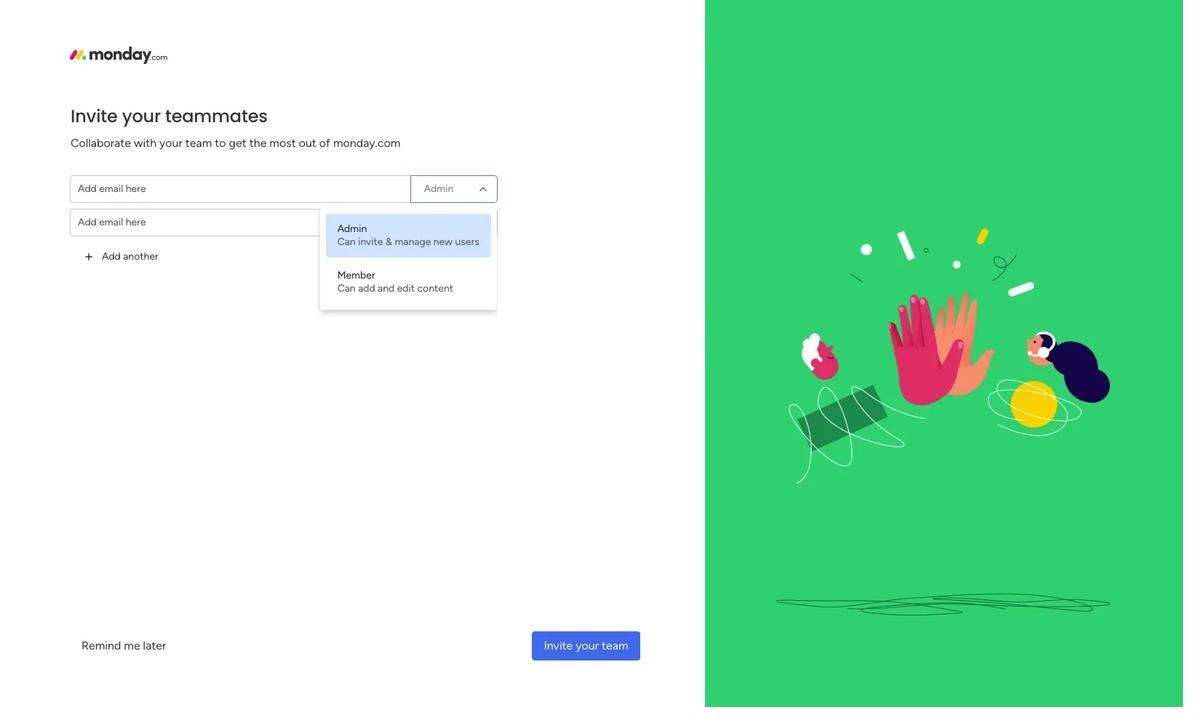 Task type: describe. For each thing, give the bounding box(es) containing it.
workflow
[[1011, 428, 1059, 442]]

invite your team button
[[532, 632, 640, 661]]

request to join
[[58, 265, 127, 277]]

mobile
[[1032, 228, 1065, 241]]

add another button
[[70, 242, 170, 271]]

minutes
[[1074, 428, 1116, 442]]

team inside invite your team button
[[602, 639, 628, 653]]

recently visited
[[245, 119, 342, 135]]

boost
[[952, 428, 982, 442]]

monday.com inside invite your teammates dialog
[[333, 136, 401, 150]]

work
[[261, 290, 283, 303]]

teammates
[[165, 104, 268, 128]]

member
[[337, 269, 375, 281]]

member can add and edit content
[[337, 269, 453, 294]]

to inside button
[[98, 265, 108, 277]]

1 vertical spatial workspace
[[67, 211, 116, 224]]

manage
[[395, 235, 431, 248]]

invite your teammates dialog
[[0, 0, 1183, 707]]

2 vertical spatial workspace
[[382, 290, 431, 303]]

in
[[1062, 428, 1071, 442]]

Search in workspace field
[[31, 144, 122, 161]]

boost your workflow in minutes with ready-made templates
[[952, 428, 1141, 459]]

made
[[986, 445, 1015, 459]]

main
[[357, 290, 379, 303]]

install
[[980, 228, 1008, 241]]

new
[[434, 235, 453, 248]]

content
[[417, 282, 453, 294]]

learn
[[1001, 583, 1026, 595]]

visited
[[302, 119, 342, 135]]

2 add email here email field from the top
[[70, 209, 410, 236]]

1 add email here email field from the top
[[70, 175, 410, 203]]

close recently visited image
[[225, 119, 242, 136]]

works
[[1112, 583, 1139, 595]]

app
[[1067, 228, 1088, 241]]

later
[[143, 639, 166, 653]]

templates
[[1018, 445, 1070, 459]]

install our mobile app
[[980, 228, 1088, 241]]

invite for invite your teammates
[[71, 104, 118, 128]]

to inside this workspace is empty. join this workspace to create content.
[[118, 211, 128, 224]]

learn how monday.com works
[[1001, 583, 1139, 595]]

getting started element
[[943, 552, 1161, 610]]

join
[[111, 265, 127, 277]]

your for invite your team
[[576, 639, 599, 653]]

your for invite your teammates
[[122, 104, 161, 128]]

create
[[131, 211, 160, 224]]

templates image image
[[956, 314, 1148, 415]]

&
[[386, 235, 392, 248]]

invite
[[358, 235, 383, 248]]

management
[[306, 266, 376, 280]]

out
[[299, 136, 316, 150]]

can for can add and edit content
[[337, 282, 356, 294]]

circle o image
[[965, 229, 974, 240]]

recently
[[245, 119, 299, 135]]

invite your team image
[[705, 0, 1183, 707]]

empty.
[[118, 195, 150, 208]]



Task type: vqa. For each thing, say whether or not it's contained in the screenshot.
works
yes



Task type: locate. For each thing, give the bounding box(es) containing it.
with inside invite your teammates dialog
[[134, 136, 157, 150]]

with inside boost your workflow in minutes with ready-made templates
[[1119, 428, 1141, 442]]

0 vertical spatial with
[[134, 136, 157, 150]]

1 can from the top
[[337, 235, 356, 248]]

install our mobile app link
[[965, 227, 1161, 243]]

browse workspaces button
[[10, 110, 145, 134]]

can down management
[[337, 282, 356, 294]]

1 vertical spatial with
[[1119, 428, 1141, 442]]

project
[[264, 266, 303, 280]]

our
[[1011, 228, 1029, 241]]

admin
[[424, 182, 454, 195], [424, 216, 454, 228], [337, 222, 367, 235]]

your inside boost your workflow in minutes with ready-made templates
[[985, 428, 1008, 442]]

1 vertical spatial team
[[602, 639, 628, 653]]

collaborate
[[71, 136, 131, 150]]

project management
[[264, 266, 376, 280]]

1 horizontal spatial with
[[1119, 428, 1141, 442]]

with
[[134, 136, 157, 150], [1119, 428, 1141, 442]]

1 vertical spatial monday.com
[[1050, 583, 1109, 595]]

0 horizontal spatial with
[[134, 136, 157, 150]]

remind
[[82, 639, 121, 653]]

invite your teammates
[[71, 104, 268, 128]]

1 horizontal spatial team
[[602, 639, 628, 653]]

to down the empty.
[[118, 211, 128, 224]]

0 vertical spatial monday.com
[[333, 136, 401, 150]]

browse
[[17, 116, 50, 128]]

1 vertical spatial can
[[337, 282, 356, 294]]

1 horizontal spatial invite
[[544, 639, 573, 653]]

can for can invite & manage new users
[[337, 235, 356, 248]]

0 vertical spatial invite
[[71, 104, 118, 128]]

team
[[185, 136, 212, 150], [602, 639, 628, 653]]

another
[[123, 250, 158, 262]]

request to join button
[[52, 259, 133, 283]]

can inside member can add and edit content
[[337, 282, 356, 294]]

monday.com right how
[[1050, 583, 1109, 595]]

1 horizontal spatial to
[[118, 211, 128, 224]]

monday.com right the of
[[333, 136, 401, 150]]

most
[[269, 136, 296, 150]]

monday.com inside getting started element
[[1050, 583, 1109, 595]]

remind me later button
[[70, 632, 178, 661]]

is
[[109, 195, 116, 208]]

logo image
[[70, 47, 168, 64]]

1 vertical spatial invite
[[544, 639, 573, 653]]

users
[[455, 235, 479, 248]]

of
[[319, 136, 330, 150]]

invite
[[71, 104, 118, 128], [544, 639, 573, 653]]

get
[[229, 136, 247, 150]]

2 horizontal spatial to
[[215, 136, 226, 150]]

request
[[58, 265, 96, 277]]

1 vertical spatial add email here email field
[[70, 209, 410, 236]]

with right minutes
[[1119, 428, 1141, 442]]

add another
[[102, 250, 158, 262]]

0 vertical spatial to
[[215, 136, 226, 150]]

2 can from the top
[[337, 282, 356, 294]]

to inside invite your teammates dialog
[[215, 136, 226, 150]]

your inside button
[[576, 639, 599, 653]]

workspace up this
[[57, 195, 106, 208]]

to left join
[[98, 265, 108, 277]]

can inside admin can invite & manage new users
[[337, 235, 356, 248]]

to
[[215, 136, 226, 150], [118, 211, 128, 224], [98, 265, 108, 277]]

monday.com
[[333, 136, 401, 150], [1050, 583, 1109, 595]]

0 vertical spatial can
[[337, 235, 356, 248]]

ready-
[[952, 445, 986, 459]]

can
[[337, 235, 356, 248], [337, 282, 356, 294]]

0 horizontal spatial monday.com
[[333, 136, 401, 150]]

and
[[378, 282, 395, 294]]

1 horizontal spatial monday.com
[[1050, 583, 1109, 595]]

this workspace is empty. join this workspace to create content.
[[26, 195, 160, 240]]

browse workspaces
[[17, 116, 107, 128]]

workspace
[[57, 195, 106, 208], [67, 211, 116, 224], [382, 290, 431, 303]]

collaborate with your team to get the most out of monday.com
[[71, 136, 401, 150]]

workspace right main
[[382, 290, 431, 303]]

add email here email field down get
[[70, 175, 410, 203]]

how
[[1028, 583, 1048, 595]]

work management > main workspace
[[261, 290, 431, 303]]

your for boost your workflow in minutes with ready-made templates
[[985, 428, 1008, 442]]

0 horizontal spatial team
[[185, 136, 212, 150]]

workspace up content.
[[67, 211, 116, 224]]

0 horizontal spatial to
[[98, 265, 108, 277]]

invite inside button
[[544, 639, 573, 653]]

admin inside admin can invite & manage new users
[[337, 222, 367, 235]]

invite your team
[[544, 639, 628, 653]]

content.
[[74, 227, 112, 240]]

add
[[102, 250, 121, 262]]

can left invite
[[337, 235, 356, 248]]

2 vertical spatial to
[[98, 265, 108, 277]]

0 vertical spatial add email here email field
[[70, 175, 410, 203]]

remind me later
[[82, 639, 166, 653]]

>
[[349, 290, 355, 303]]

0 horizontal spatial invite
[[71, 104, 118, 128]]

to left get
[[215, 136, 226, 150]]

your
[[122, 104, 161, 128], [159, 136, 183, 150], [985, 428, 1008, 442], [576, 639, 599, 653]]

workspaces
[[53, 116, 107, 128]]

1 vertical spatial to
[[118, 211, 128, 224]]

this
[[48, 211, 64, 224]]

admin can invite & manage new users
[[337, 222, 479, 248]]

the
[[249, 136, 267, 150]]

0 vertical spatial workspace
[[57, 195, 106, 208]]

me
[[124, 639, 140, 653]]

this
[[36, 195, 54, 208]]

edit
[[397, 282, 415, 294]]

management
[[286, 290, 346, 303]]

0 vertical spatial team
[[185, 136, 212, 150]]

add email here email field up project
[[70, 209, 410, 236]]

Add email here email field
[[70, 175, 410, 203], [70, 209, 410, 236]]

with down the invite your teammates
[[134, 136, 157, 150]]

add
[[358, 282, 375, 294]]

join
[[26, 211, 45, 224]]

invite for invite your team
[[544, 639, 573, 653]]



